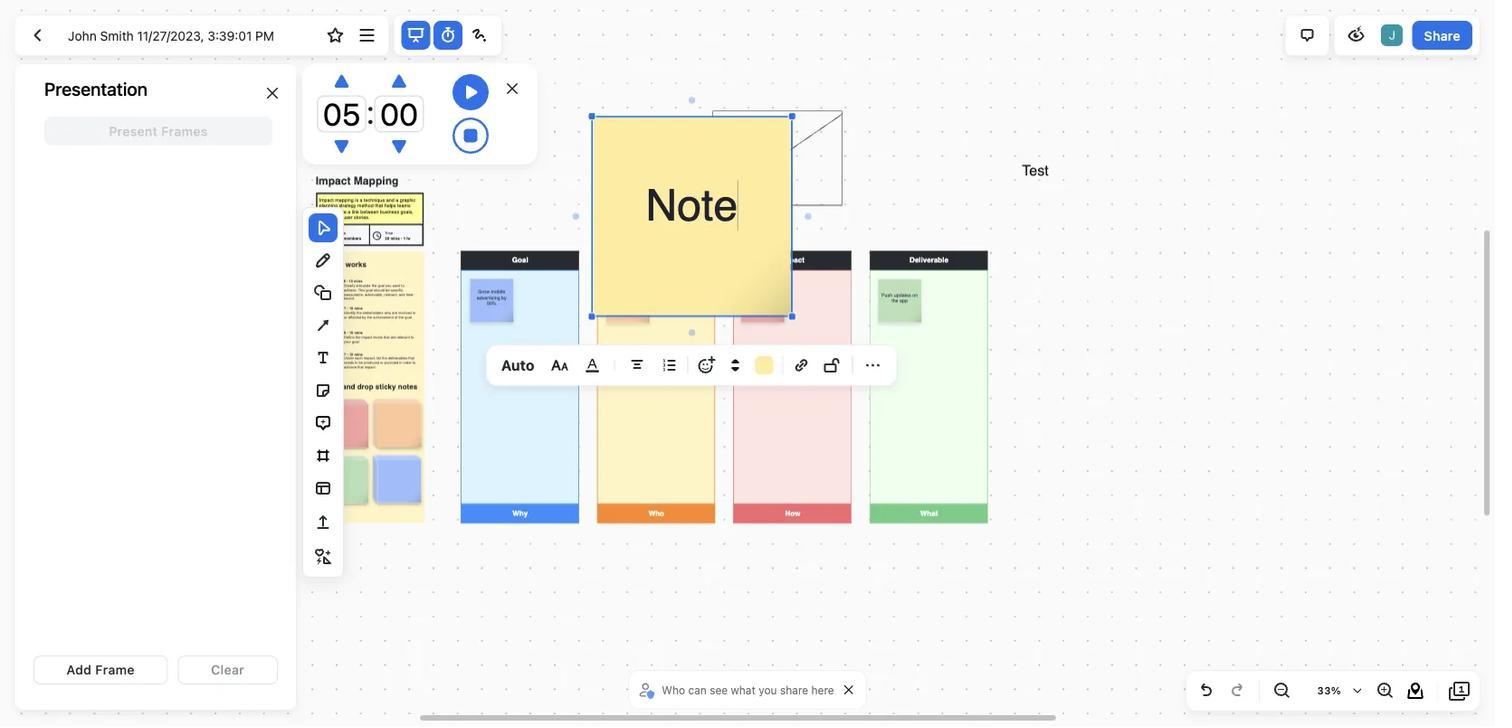 Task type: vqa. For each thing, say whether or not it's contained in the screenshot.
short-
no



Task type: describe. For each thing, give the bounding box(es) containing it.
what
[[731, 684, 756, 697]]

minute, stepper number field
[[317, 95, 367, 133]]

undo image
[[1196, 681, 1217, 702]]

pages image
[[1449, 681, 1471, 702]]

link image
[[791, 355, 812, 377]]

share
[[780, 684, 808, 697]]

note
[[646, 180, 738, 231]]

more tools image
[[312, 547, 334, 568]]

more image
[[862, 355, 884, 377]]

see
[[710, 684, 728, 697]]

dashboard image
[[26, 24, 48, 46]]

timer image
[[437, 24, 459, 46]]

start image
[[453, 74, 489, 110]]

increment seconds image
[[392, 73, 406, 89]]

all eyes on me image
[[1346, 24, 1367, 46]]

stop image
[[453, 118, 489, 154]]

presentation
[[44, 78, 148, 100]]

add frame button
[[33, 656, 168, 685]]

lock element
[[818, 351, 847, 380]]

star this whiteboard image
[[324, 24, 346, 46]]

list image
[[659, 355, 680, 377]]

text align image
[[626, 355, 648, 377]]

upload image
[[312, 512, 334, 534]]

auto button
[[494, 351, 542, 380]]

increment minute image
[[334, 73, 349, 89]]

%
[[1331, 686, 1341, 697]]

comment panel image
[[1297, 24, 1319, 46]]

can
[[688, 684, 707, 697]]



Task type: locate. For each thing, give the bounding box(es) containing it.
share button
[[1413, 21, 1473, 50]]

laser image
[[469, 24, 491, 46]]

text color image
[[582, 355, 603, 377]]

:
[[367, 91, 374, 131]]

add emoji image
[[696, 355, 717, 377]]

templates image
[[312, 478, 334, 500]]

lock image
[[821, 355, 843, 377]]

more options image
[[356, 24, 378, 46]]

format styles image
[[549, 354, 571, 377]]

zoom in image
[[1374, 681, 1396, 702]]

add
[[67, 663, 92, 678]]

add frame
[[67, 663, 135, 678]]

here
[[812, 684, 834, 697]]

auto
[[501, 357, 535, 374]]

frame
[[95, 663, 135, 678]]

who
[[662, 684, 685, 697]]

Document name text field
[[54, 21, 318, 50]]

zoom out image
[[1271, 681, 1293, 702]]

mini map image
[[1405, 681, 1427, 702]]

seconds, stepper number field
[[374, 95, 424, 133]]

present image
[[405, 24, 427, 46]]

decrement minute image
[[334, 139, 349, 155]]

you
[[759, 684, 777, 697]]

color menu item
[[755, 357, 773, 375]]

who can see what you share here
[[662, 684, 834, 697]]

who can see what you share here button
[[637, 677, 839, 704]]

share
[[1424, 28, 1461, 43]]

add vote image
[[725, 355, 746, 377]]

33
[[1318, 686, 1331, 697]]

33 %
[[1318, 686, 1341, 697]]



